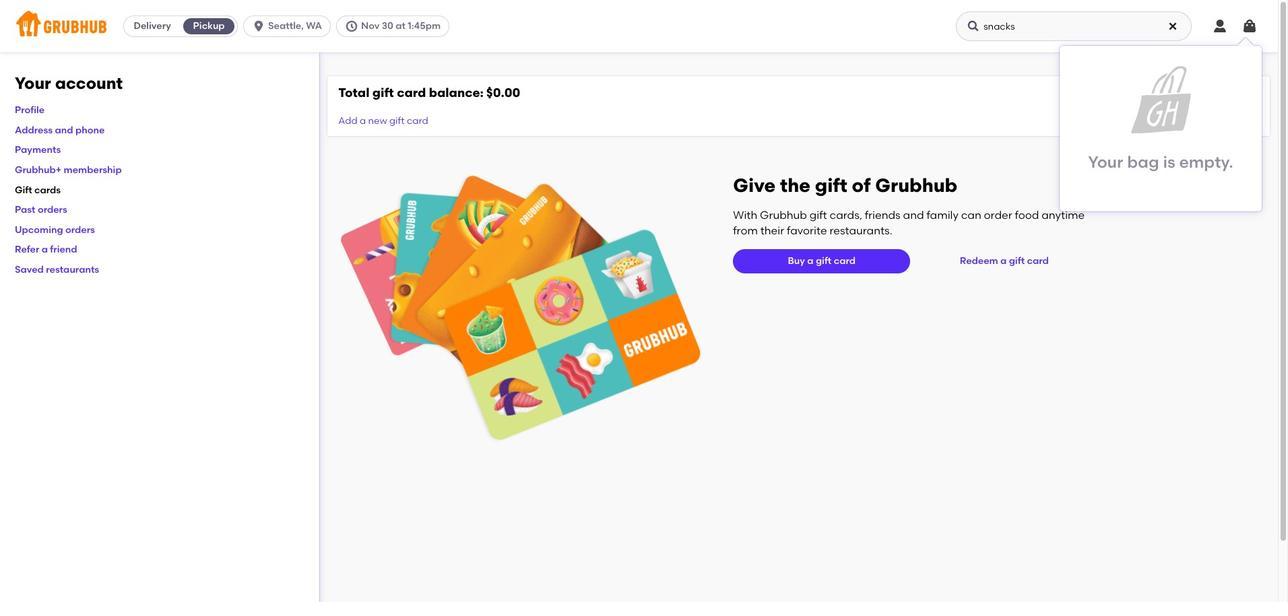 Task type: describe. For each thing, give the bounding box(es) containing it.
nov
[[361, 20, 380, 32]]

card up "add a new gift card"
[[397, 85, 426, 100]]

1 horizontal spatial grubhub
[[875, 174, 958, 197]]

gift up "add a new gift card"
[[373, 85, 394, 100]]

your bag is empty.
[[1089, 152, 1234, 172]]

order
[[984, 209, 1013, 222]]

balance:
[[429, 85, 484, 100]]

and inside with grubhub gift cards, friends and family can order food anytime from their favorite restaurants.
[[903, 209, 924, 222]]

seattle, wa button
[[243, 15, 336, 37]]

anytime
[[1042, 209, 1085, 222]]

gift for buy a gift card
[[816, 255, 832, 267]]

cards
[[34, 184, 61, 196]]

delivery button
[[124, 15, 181, 37]]

pickup button
[[181, 15, 237, 37]]

main navigation navigation
[[0, 0, 1278, 53]]

saved restaurants link
[[15, 264, 99, 276]]

grubhub+
[[15, 164, 61, 176]]

from
[[733, 224, 758, 237]]

a for refer
[[42, 244, 48, 256]]

account
[[55, 73, 123, 93]]

their
[[761, 224, 784, 237]]

phone
[[75, 125, 105, 136]]

svg image inside seattle, wa button
[[252, 20, 266, 33]]

of
[[852, 174, 871, 197]]

card inside button
[[1027, 255, 1049, 267]]

refer a friend
[[15, 244, 77, 256]]

friend
[[50, 244, 77, 256]]

gift for redeem a gift card
[[1009, 255, 1025, 267]]

a for buy
[[807, 255, 814, 267]]

family
[[927, 209, 959, 222]]

$0.00
[[486, 85, 521, 100]]

restaurants.
[[830, 224, 893, 237]]

past
[[15, 204, 35, 216]]

give the gift of grubhub
[[733, 174, 958, 197]]

gift cards
[[15, 184, 61, 196]]

your for your bag is empty.
[[1089, 152, 1124, 172]]

gift cards link
[[15, 184, 61, 196]]

add a new gift card
[[338, 115, 428, 127]]

give
[[733, 174, 776, 197]]

wa
[[306, 20, 322, 32]]

is
[[1163, 152, 1176, 172]]

seattle, wa
[[268, 20, 322, 32]]

grubhub inside with grubhub gift cards, friends and family can order food anytime from their favorite restaurants.
[[760, 209, 807, 222]]

svg image inside the 'nov 30 at 1:45pm' button
[[345, 20, 358, 33]]

add
[[338, 115, 358, 127]]

svg image
[[967, 20, 980, 33]]

1:45pm
[[408, 20, 441, 32]]

grubhub+ membership
[[15, 164, 122, 176]]

card down restaurants.
[[834, 255, 856, 267]]

buy
[[788, 255, 805, 267]]

address and phone
[[15, 125, 105, 136]]

address and phone link
[[15, 125, 105, 136]]

gift
[[15, 184, 32, 196]]

address
[[15, 125, 53, 136]]

empty.
[[1180, 152, 1234, 172]]

0 horizontal spatial and
[[55, 125, 73, 136]]

nov 30 at 1:45pm button
[[336, 15, 455, 37]]

friends
[[865, 209, 901, 222]]

Search for food, convenience, alcohol... search field
[[956, 11, 1192, 41]]

buy a gift card link
[[733, 249, 911, 274]]

delivery
[[134, 20, 171, 32]]

buy a gift card
[[788, 255, 856, 267]]



Task type: vqa. For each thing, say whether or not it's contained in the screenshot.
Pickup button
yes



Task type: locate. For each thing, give the bounding box(es) containing it.
your bag is empty. tooltip
[[1060, 38, 1262, 211]]

cards,
[[830, 209, 862, 222]]

food
[[1015, 209, 1039, 222]]

card down total gift card balance: $0.00
[[407, 115, 428, 127]]

upcoming orders
[[15, 224, 95, 236]]

orders up upcoming orders link
[[38, 204, 67, 216]]

your inside tooltip
[[1089, 152, 1124, 172]]

payments link
[[15, 144, 61, 156]]

a inside button
[[1001, 255, 1007, 267]]

gift
[[373, 85, 394, 100], [390, 115, 405, 127], [815, 174, 848, 197], [810, 209, 827, 222], [816, 255, 832, 267], [1009, 255, 1025, 267]]

pickup
[[193, 20, 225, 32]]

1 vertical spatial your
[[1089, 152, 1124, 172]]

a right refer at left top
[[42, 244, 48, 256]]

redeem a gift card button
[[955, 249, 1054, 274]]

gift right new
[[390, 115, 405, 127]]

at
[[396, 20, 406, 32]]

your left bag
[[1089, 152, 1124, 172]]

gift card image
[[341, 174, 701, 442]]

favorite
[[787, 224, 827, 237]]

gift left of
[[815, 174, 848, 197]]

profile
[[15, 105, 45, 116]]

upcoming orders link
[[15, 224, 95, 236]]

1 horizontal spatial your
[[1089, 152, 1124, 172]]

0 vertical spatial and
[[55, 125, 73, 136]]

a right redeem
[[1001, 255, 1007, 267]]

saved restaurants
[[15, 264, 99, 276]]

1 horizontal spatial and
[[903, 209, 924, 222]]

a for redeem
[[1001, 255, 1007, 267]]

gift for give the gift of grubhub
[[815, 174, 848, 197]]

card down food
[[1027, 255, 1049, 267]]

restaurants
[[46, 264, 99, 276]]

orders up friend
[[65, 224, 95, 236]]

1 vertical spatial orders
[[65, 224, 95, 236]]

total
[[338, 85, 370, 100]]

past orders
[[15, 204, 67, 216]]

refer a friend link
[[15, 244, 77, 256]]

a left new
[[360, 115, 366, 127]]

0 vertical spatial grubhub
[[875, 174, 958, 197]]

refer
[[15, 244, 39, 256]]

and left family
[[903, 209, 924, 222]]

gift for with grubhub gift cards, friends and family can order food anytime from their favorite restaurants.
[[810, 209, 827, 222]]

nov 30 at 1:45pm
[[361, 20, 441, 32]]

a
[[360, 115, 366, 127], [42, 244, 48, 256], [807, 255, 814, 267], [1001, 255, 1007, 267]]

your
[[15, 73, 51, 93], [1089, 152, 1124, 172]]

past orders link
[[15, 204, 67, 216]]

seattle,
[[268, 20, 304, 32]]

profile link
[[15, 105, 45, 116]]

bag
[[1127, 152, 1159, 172]]

gift right buy
[[816, 255, 832, 267]]

redeem a gift card
[[960, 255, 1049, 267]]

orders for upcoming orders
[[65, 224, 95, 236]]

0 vertical spatial your
[[15, 73, 51, 93]]

grubhub up with grubhub gift cards, friends and family can order food anytime from their favorite restaurants.
[[875, 174, 958, 197]]

gift right redeem
[[1009, 255, 1025, 267]]

0 vertical spatial orders
[[38, 204, 67, 216]]

grubhub
[[875, 174, 958, 197], [760, 209, 807, 222]]

saved
[[15, 264, 44, 276]]

gift inside button
[[1009, 255, 1025, 267]]

orders for past orders
[[38, 204, 67, 216]]

and
[[55, 125, 73, 136], [903, 209, 924, 222]]

your account
[[15, 73, 123, 93]]

membership
[[64, 164, 122, 176]]

payments
[[15, 144, 61, 156]]

0 horizontal spatial your
[[15, 73, 51, 93]]

your up profile link
[[15, 73, 51, 93]]

the
[[780, 174, 811, 197]]

a for add
[[360, 115, 366, 127]]

and left phone
[[55, 125, 73, 136]]

0 horizontal spatial grubhub
[[760, 209, 807, 222]]

your for your account
[[15, 73, 51, 93]]

1 vertical spatial and
[[903, 209, 924, 222]]

card
[[397, 85, 426, 100], [407, 115, 428, 127], [834, 255, 856, 267], [1027, 255, 1049, 267]]

gift inside with grubhub gift cards, friends and family can order food anytime from their favorite restaurants.
[[810, 209, 827, 222]]

svg image
[[1212, 18, 1228, 34], [1242, 18, 1258, 34], [252, 20, 266, 33], [345, 20, 358, 33], [1168, 21, 1179, 32]]

with
[[733, 209, 758, 222]]

can
[[961, 209, 982, 222]]

with grubhub gift cards, friends and family can order food anytime from their favorite restaurants.
[[733, 209, 1085, 237]]

grubhub up their at the right of page
[[760, 209, 807, 222]]

a right buy
[[807, 255, 814, 267]]

1 vertical spatial grubhub
[[760, 209, 807, 222]]

grubhub+ membership link
[[15, 164, 122, 176]]

orders
[[38, 204, 67, 216], [65, 224, 95, 236]]

total gift card balance: $0.00
[[338, 85, 521, 100]]

30
[[382, 20, 393, 32]]

gift up the favorite
[[810, 209, 827, 222]]

new
[[368, 115, 387, 127]]

upcoming
[[15, 224, 63, 236]]

redeem
[[960, 255, 998, 267]]



